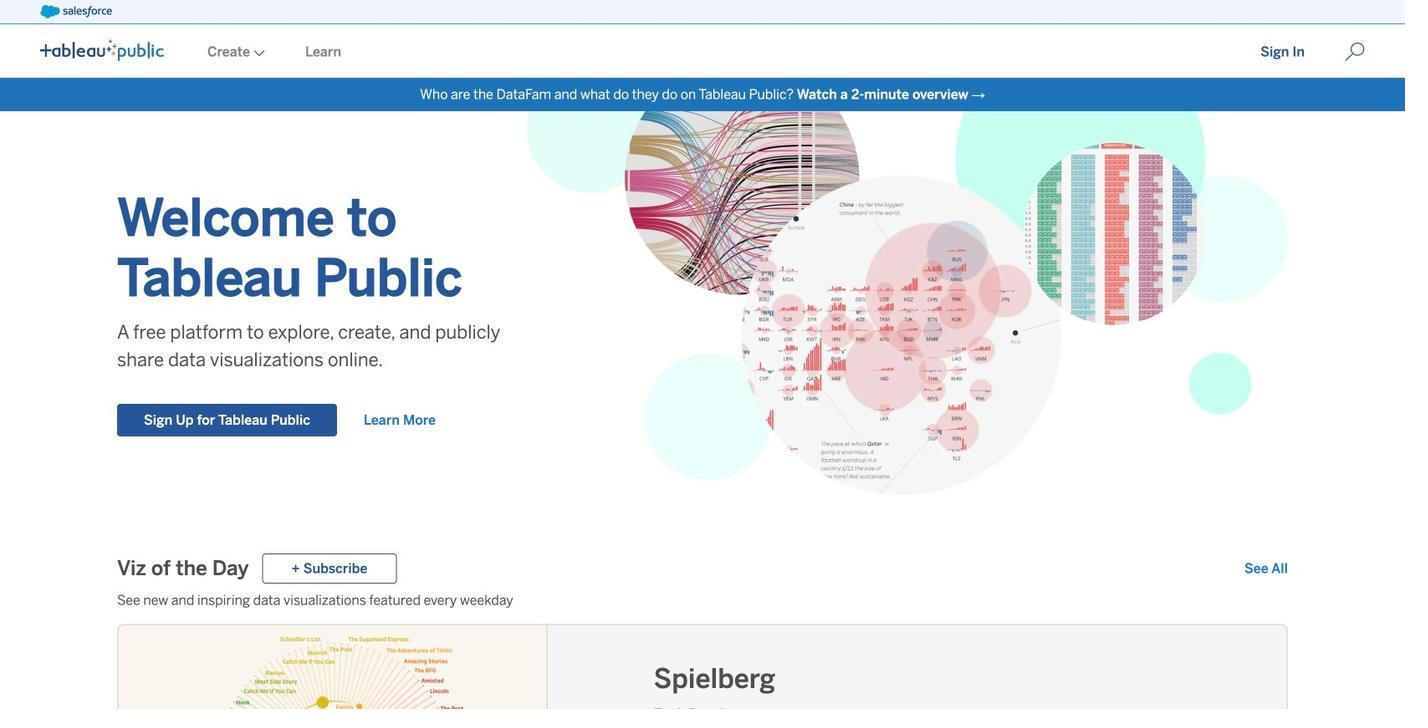 Task type: vqa. For each thing, say whether or not it's contained in the screenshot.
Area
no



Task type: describe. For each thing, give the bounding box(es) containing it.
see new and inspiring data visualizations featured every weekday element
[[117, 591, 1289, 611]]

logo image
[[40, 39, 164, 61]]

see all viz of the day element
[[1245, 559, 1289, 579]]

create image
[[250, 50, 265, 56]]



Task type: locate. For each thing, give the bounding box(es) containing it.
viz of the day heading
[[117, 556, 249, 582]]

tableau public viz of the day image
[[119, 626, 548, 710]]

salesforce logo image
[[40, 5, 112, 18]]

go to search image
[[1326, 42, 1386, 62]]



